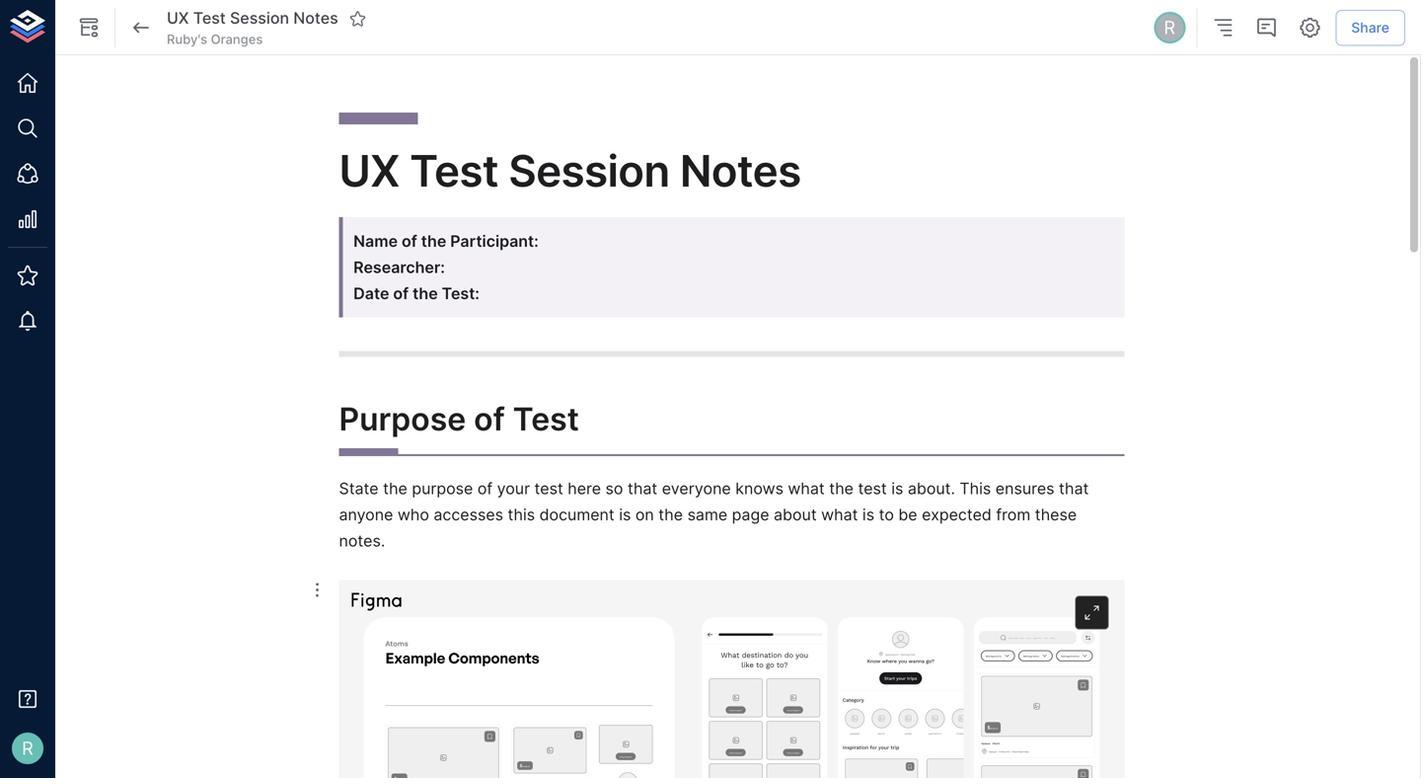 Task type: locate. For each thing, give the bounding box(es) containing it.
0 vertical spatial r button
[[1152, 9, 1189, 46]]

document
[[540, 505, 615, 524]]

of
[[402, 232, 417, 251], [393, 284, 409, 303], [474, 400, 505, 438], [478, 479, 493, 498]]

these
[[1035, 505, 1077, 524]]

1 horizontal spatial ux
[[339, 145, 400, 197]]

the up researcher:
[[421, 232, 447, 251]]

1 vertical spatial ux test session notes
[[339, 145, 801, 197]]

test
[[193, 9, 226, 28], [410, 145, 499, 197], [513, 400, 579, 438]]

0 vertical spatial r
[[1165, 17, 1176, 38]]

1 vertical spatial session
[[509, 145, 670, 197]]

from
[[997, 505, 1031, 524]]

0 vertical spatial ux test session notes
[[167, 9, 338, 28]]

the left test:
[[413, 284, 438, 303]]

who
[[398, 505, 429, 524]]

session
[[230, 9, 289, 28], [509, 145, 670, 197]]

this
[[960, 479, 992, 498]]

that up 'on'
[[628, 479, 658, 498]]

1 horizontal spatial ux test session notes
[[339, 145, 801, 197]]

1 horizontal spatial that
[[1059, 479, 1089, 498]]

1 vertical spatial what
[[822, 505, 858, 524]]

1 vertical spatial notes
[[680, 145, 801, 197]]

test up participant:
[[410, 145, 499, 197]]

is
[[892, 479, 904, 498], [619, 505, 631, 524], [863, 505, 875, 524]]

test:
[[442, 284, 480, 303]]

0 horizontal spatial that
[[628, 479, 658, 498]]

test
[[535, 479, 564, 498], [859, 479, 887, 498]]

test up your
[[513, 400, 579, 438]]

the right 'on'
[[659, 505, 683, 524]]

0 horizontal spatial r
[[22, 737, 33, 759]]

notes.
[[339, 531, 385, 550]]

ux up name
[[339, 145, 400, 197]]

your
[[497, 479, 530, 498]]

1 horizontal spatial r
[[1165, 17, 1176, 38]]

1 horizontal spatial notes
[[680, 145, 801, 197]]

r
[[1165, 17, 1176, 38], [22, 737, 33, 759]]

name of the participant: researcher: date of the test:
[[354, 232, 539, 303]]

of left your
[[478, 479, 493, 498]]

is left 'on'
[[619, 505, 631, 524]]

to
[[879, 505, 894, 524]]

0 horizontal spatial session
[[230, 9, 289, 28]]

expected
[[922, 505, 992, 524]]

same
[[688, 505, 728, 524]]

everyone
[[662, 479, 731, 498]]

that up these
[[1059, 479, 1089, 498]]

r button
[[1152, 9, 1189, 46], [6, 727, 49, 770]]

1 vertical spatial r
[[22, 737, 33, 759]]

0 vertical spatial test
[[193, 9, 226, 28]]

what right about
[[822, 505, 858, 524]]

1 vertical spatial r button
[[6, 727, 49, 770]]

0 vertical spatial session
[[230, 9, 289, 28]]

0 vertical spatial notes
[[294, 9, 338, 28]]

share button
[[1336, 10, 1406, 46]]

is left to
[[863, 505, 875, 524]]

of up researcher:
[[402, 232, 417, 251]]

2 test from the left
[[859, 479, 887, 498]]

1 horizontal spatial r button
[[1152, 9, 1189, 46]]

go back image
[[129, 16, 153, 39]]

notes
[[294, 9, 338, 28], [680, 145, 801, 197]]

anyone
[[339, 505, 393, 524]]

page
[[732, 505, 770, 524]]

test up to
[[859, 479, 887, 498]]

0 horizontal spatial ux
[[167, 9, 189, 28]]

ux test session notes
[[167, 9, 338, 28], [339, 145, 801, 197]]

test right your
[[535, 479, 564, 498]]

r for r button to the top
[[1165, 17, 1176, 38]]

what up about
[[788, 479, 825, 498]]

knows
[[736, 479, 784, 498]]

0 horizontal spatial test
[[193, 9, 226, 28]]

1 horizontal spatial test
[[859, 479, 887, 498]]

the up who
[[383, 479, 408, 498]]

ruby's
[[167, 31, 208, 47]]

favorite image
[[349, 10, 367, 28]]

1 vertical spatial test
[[410, 145, 499, 197]]

ux up ruby's
[[167, 9, 189, 28]]

2 vertical spatial test
[[513, 400, 579, 438]]

ruby's oranges
[[167, 31, 263, 47]]

test up ruby's oranges
[[193, 9, 226, 28]]

ux
[[167, 9, 189, 28], [339, 145, 400, 197]]

0 horizontal spatial test
[[535, 479, 564, 498]]

the
[[421, 232, 447, 251], [413, 284, 438, 303], [383, 479, 408, 498], [830, 479, 854, 498], [659, 505, 683, 524]]

purpose
[[412, 479, 473, 498]]

oranges
[[211, 31, 263, 47]]

date
[[354, 284, 389, 303]]

that
[[628, 479, 658, 498], [1059, 479, 1089, 498]]

this
[[508, 505, 535, 524]]

0 horizontal spatial is
[[619, 505, 631, 524]]

what
[[788, 479, 825, 498], [822, 505, 858, 524]]

is up 'be'
[[892, 479, 904, 498]]

about
[[774, 505, 817, 524]]

1 horizontal spatial session
[[509, 145, 670, 197]]

comments image
[[1255, 16, 1279, 39]]

here
[[568, 479, 601, 498]]



Task type: vqa. For each thing, say whether or not it's contained in the screenshot.
orientation) on the right
no



Task type: describe. For each thing, give the bounding box(es) containing it.
of up your
[[474, 400, 505, 438]]

be
[[899, 505, 918, 524]]

2 that from the left
[[1059, 479, 1089, 498]]

purpose of test
[[339, 400, 579, 438]]

show wiki image
[[77, 16, 101, 39]]

0 horizontal spatial ux test session notes
[[167, 9, 338, 28]]

1 horizontal spatial is
[[863, 505, 875, 524]]

about.
[[908, 479, 956, 498]]

0 horizontal spatial r button
[[6, 727, 49, 770]]

0 vertical spatial ux
[[167, 9, 189, 28]]

accesses
[[434, 505, 504, 524]]

table of contents image
[[1212, 16, 1235, 39]]

so
[[606, 479, 623, 498]]

the right the knows
[[830, 479, 854, 498]]

r for the left r button
[[22, 737, 33, 759]]

state the purpose of your test here so that everyone knows what the test is about. this ensures that anyone who accesses this document is on the same page about what is to be expected from these notes.
[[339, 479, 1094, 550]]

settings image
[[1299, 16, 1322, 39]]

of inside state the purpose of your test here so that everyone knows what the test is about. this ensures that anyone who accesses this document is on the same page about what is to be expected from these notes.
[[478, 479, 493, 498]]

on
[[636, 505, 654, 524]]

share
[[1352, 19, 1390, 36]]

1 horizontal spatial test
[[410, 145, 499, 197]]

of down researcher:
[[393, 284, 409, 303]]

2 horizontal spatial test
[[513, 400, 579, 438]]

name
[[354, 232, 398, 251]]

1 that from the left
[[628, 479, 658, 498]]

0 vertical spatial what
[[788, 479, 825, 498]]

ruby's oranges link
[[167, 31, 263, 48]]

purpose
[[339, 400, 466, 438]]

state
[[339, 479, 379, 498]]

1 test from the left
[[535, 479, 564, 498]]

1 vertical spatial ux
[[339, 145, 400, 197]]

participant:
[[451, 232, 539, 251]]

2 horizontal spatial is
[[892, 479, 904, 498]]

ensures
[[996, 479, 1055, 498]]

researcher:
[[354, 258, 445, 277]]

0 horizontal spatial notes
[[294, 9, 338, 28]]



